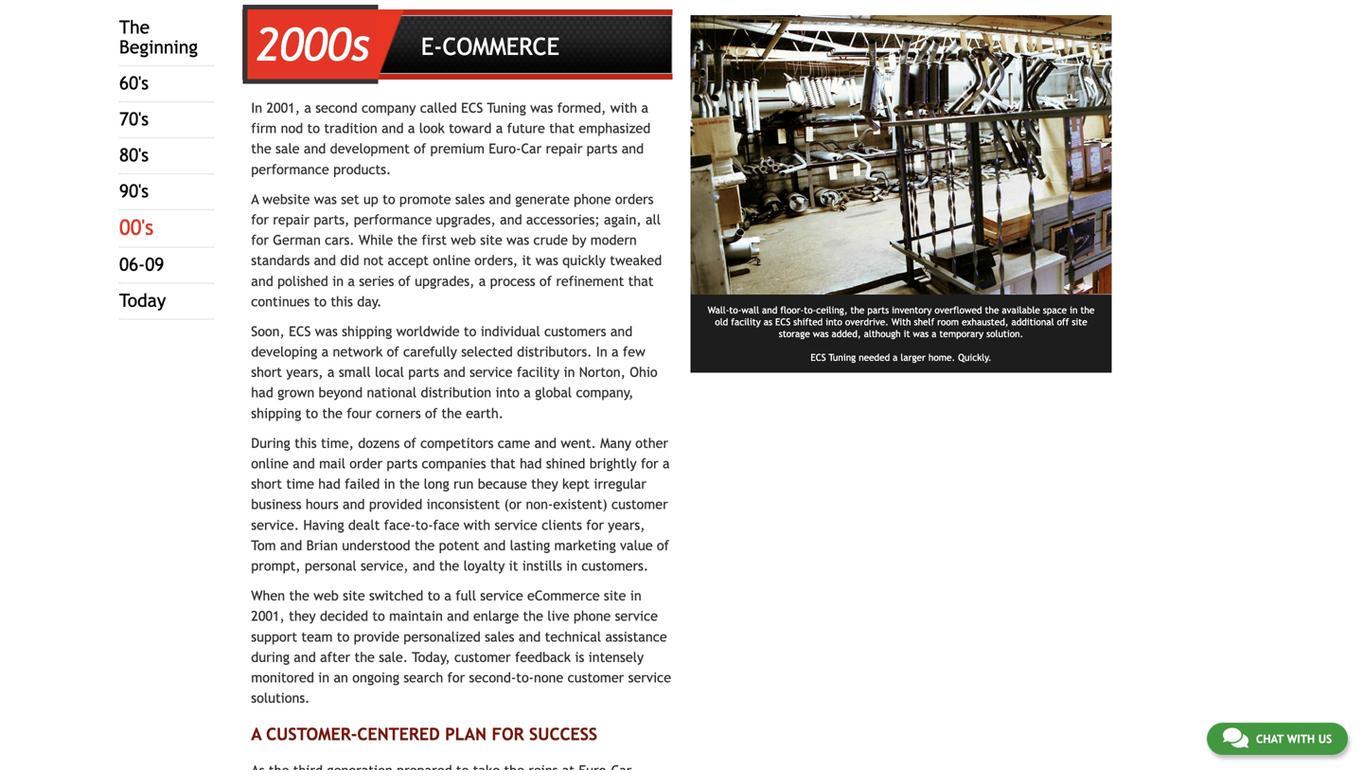 Task type: describe. For each thing, give the bounding box(es) containing it.
short inside soon, ecs was shipping worldwide to individual customers and developing a network of carefully       selected distributors. in a few short years, a small local parts and service facility in norton,       ohio had grown beyond national distribution into a global company, shipping to the four corners       of the earth.
[[251, 364, 282, 380]]

overdrive.
[[846, 317, 889, 327]]

temporary
[[940, 328, 984, 339]]

to up provide
[[373, 608, 385, 624]]

wall-
[[708, 305, 730, 316]]

1 vertical spatial tuning
[[829, 352, 856, 363]]

all
[[646, 212, 661, 227]]

continues
[[251, 293, 310, 309]]

repair inside the in 2001, a second company called ecs tuning was formed, with a firm nod to tradition and a look       toward a future that emphasized the sale and development of premium euro-car repair parts and performance products.
[[546, 141, 583, 156]]

brian
[[307, 537, 338, 553]]

beginning
[[119, 37, 198, 58]]

technical
[[545, 629, 602, 644]]

to- inside during this time, dozens of competitors came and went. many other online and mail order       parts companies that had shined brightly for a short time had failed in the long run because       they kept irregular business hours and provided inconsistent (or non-existent) customer service.       having dealt face-to-face with service clients for years, tom and brian understood the potent       and lasting marketing value of prompt, personal service, and the loyalty it instills in customers.
[[416, 517, 433, 533]]

service up assistance
[[615, 608, 658, 624]]

a down did
[[348, 273, 355, 289]]

additional
[[1012, 317, 1055, 327]]

the up provided
[[400, 476, 420, 492]]

it inside during this time, dozens of competitors came and went. many other online and mail order       parts companies that had shined brightly for a short time had failed in the long run because       they kept irregular business hours and provided inconsistent (or non-existent) customer service.       having dealt face-to-face with service clients for years, tom and brian understood the potent       and lasting marketing value of prompt, personal service, and the loyalty it instills in customers.
[[509, 558, 519, 573]]

time,
[[321, 435, 354, 451]]

06-
[[119, 254, 145, 275]]

in down the customers.
[[631, 588, 642, 603]]

a for a customer-centered plan for success
[[251, 724, 262, 744]]

of up local at left
[[387, 344, 399, 359]]

added,
[[832, 328, 862, 339]]

for down 'other'
[[641, 456, 659, 471]]

was inside soon, ecs was shipping worldwide to individual customers and developing a network of carefully       selected distributors. in a few short years, a small local parts and service facility in norton,       ohio had grown beyond national distribution into a global company, shipping to the four corners       of the earth.
[[315, 323, 338, 339]]

personalized
[[404, 629, 481, 644]]

and left did
[[314, 253, 336, 268]]

performance inside 'a website was set up to promote sales and generate phone orders for repair parts, performance       upgrades, and accessories; again, all for german cars. while the first web site was crude by modern standards and did not accept online orders, it was quickly tweaked and polished in a series of       upgrades, a process of refinement that continues to this day.'
[[354, 212, 432, 227]]

the beginning
[[119, 17, 198, 58]]

they inside when the web site switched to a full service ecommerce site in 2001, they decided to maintain and       enlarge the live phone service support team to provide personalized sales and technical assistance during and after the sale. today, customer feedback is intensely monitored in an ongoing search for       second-to-none customer service solutions.
[[289, 608, 316, 624]]

and up shined
[[535, 435, 557, 451]]

the up overdrive.
[[851, 305, 865, 316]]

in inside wall-to-wall and floor-to-ceiling, the parts inventory overflowed the available space in the old facility as ecs shifted into overdrive. with shelf room exhausted, additional off site storage was added, although it was a temporary solution.
[[1070, 305, 1078, 316]]

was up "orders,"
[[507, 232, 530, 248]]

service inside during this time, dozens of competitors came and went. many other online and mail order       parts companies that had shined brightly for a short time had failed in the long run because       they kept irregular business hours and provided inconsistent (or non-existent) customer service.       having dealt face-to-face with service clients for years, tom and brian understood the potent       and lasting marketing value of prompt, personal service, and the loyalty it instills in customers.
[[495, 517, 538, 533]]

customers
[[545, 323, 607, 339]]

plan
[[445, 724, 487, 744]]

available
[[1002, 305, 1041, 316]]

support
[[251, 629, 297, 644]]

crude
[[534, 232, 568, 248]]

the right when
[[289, 588, 310, 603]]

car
[[521, 141, 542, 156]]

long
[[424, 476, 450, 492]]

in down marketing
[[566, 558, 578, 573]]

09
[[145, 254, 164, 275]]

as
[[764, 317, 773, 327]]

earth.
[[466, 405, 504, 421]]

the inside the in 2001, a second company called ecs tuning was formed, with a firm nod to tradition and a look       toward a future that emphasized the sale and development of premium euro-car repair parts and performance products.
[[251, 141, 272, 156]]

years, inside soon, ecs was shipping worldwide to individual customers and developing a network of carefully       selected distributors. in a few short years, a small local parts and service facility in norton,       ohio had grown beyond national distribution into a global company, shipping to the four corners       of the earth.
[[286, 364, 324, 380]]

a up euro-
[[496, 120, 503, 136]]

a customer-centered plan for success
[[251, 724, 598, 744]]

2 horizontal spatial had
[[520, 456, 542, 471]]

in inside soon, ecs was shipping worldwide to individual customers and developing a network of carefully       selected distributors. in a few short years, a small local parts and service facility in norton,       ohio had grown beyond national distribution into a global company, shipping to the four corners       of the earth.
[[564, 364, 575, 380]]

this inside 'a website was set up to promote sales and generate phone orders for repair parts, performance       upgrades, and accessories; again, all for german cars. while the first web site was crude by modern standards and did not accept online orders, it was quickly tweaked and polished in a series of       upgrades, a process of refinement that continues to this day.'
[[331, 293, 353, 309]]

that inside during this time, dozens of competitors came and went. many other online and mail order       parts companies that had shined brightly for a short time had failed in the long run because       they kept irregular business hours and provided inconsistent (or non-existent) customer service.       having dealt face-to-face with service clients for years, tom and brian understood the potent       and lasting marketing value of prompt, personal service, and the loyalty it instills in customers.
[[490, 456, 516, 471]]

exhausted,
[[962, 317, 1009, 327]]

nod
[[281, 120, 303, 136]]

the down the potent
[[439, 558, 460, 573]]

company
[[362, 100, 416, 116]]

selected
[[461, 344, 513, 359]]

parts inside during this time, dozens of competitors came and went. many other online and mail order       parts companies that had shined brightly for a short time had failed in the long run because       they kept irregular business hours and provided inconsistent (or non-existent) customer service.       having dealt face-to-face with service clients for years, tom and brian understood the potent       and lasting marketing value of prompt, personal service, and the loyalty it instills in customers.
[[387, 456, 418, 471]]

the up the ongoing
[[355, 649, 375, 665]]

came
[[498, 435, 531, 451]]

for up standards
[[251, 232, 269, 248]]

today,
[[412, 649, 450, 665]]

development
[[330, 141, 410, 156]]

today link
[[119, 290, 166, 311]]

in inside 'a website was set up to promote sales and generate phone orders for repair parts, performance       upgrades, and accessories; again, all for german cars. while the first web site was crude by modern standards and did not accept online orders, it was quickly tweaked and polished in a series of       upgrades, a process of refinement that continues to this day.'
[[333, 273, 344, 289]]

distributors.
[[517, 344, 592, 359]]

needed
[[859, 352, 890, 363]]

site down the customers.
[[604, 588, 626, 603]]

cars.
[[325, 232, 355, 248]]

2 vertical spatial customer
[[568, 670, 624, 685]]

carefully
[[403, 344, 457, 359]]

global
[[535, 385, 572, 400]]

by
[[572, 232, 587, 248]]

four
[[347, 405, 372, 421]]

refinement
[[556, 273, 624, 289]]

and up continues
[[251, 273, 273, 289]]

monitored
[[251, 670, 314, 685]]

service down intensely
[[629, 670, 672, 685]]

and up the distribution
[[444, 364, 466, 380]]

german
[[273, 232, 321, 248]]

a down "orders,"
[[479, 273, 486, 289]]

was up parts,
[[314, 191, 337, 207]]

a left global
[[524, 385, 531, 400]]

local
[[375, 364, 404, 380]]

for right plan
[[492, 724, 524, 744]]

a up emphasized
[[642, 100, 649, 116]]

this inside during this time, dozens of competitors came and went. many other online and mail order       parts companies that had shined brightly for a short time had failed in the long run because       they kept irregular business hours and provided inconsistent (or non-existent) customer service.       having dealt face-to-face with service clients for years, tom and brian understood the potent       and lasting marketing value of prompt, personal service, and the loyalty it instills in customers.
[[295, 435, 317, 451]]

formed,
[[558, 100, 607, 116]]

although
[[864, 328, 901, 339]]

to right up
[[383, 191, 396, 207]]

space
[[1044, 305, 1068, 316]]

service.
[[251, 517, 299, 533]]

and up few
[[611, 323, 633, 339]]

06-09 link
[[119, 254, 164, 275]]

was down shifted
[[813, 328, 829, 339]]

2001, inside the in 2001, a second company called ecs tuning was formed, with a firm nod to tradition and a look       toward a future that emphasized the sale and development of premium euro-car repair parts and performance products.
[[267, 100, 300, 116]]

with inside the in 2001, a second company called ecs tuning was formed, with a firm nod to tradition and a look       toward a future that emphasized the sale and development of premium euro-car repair parts and performance products.
[[611, 100, 638, 116]]

again,
[[604, 212, 642, 227]]

ecs inside wall-to-wall and floor-to-ceiling, the parts inventory overflowed the available space in the old facility as ecs shifted into overdrive. with shelf room exhausted, additional off site storage was added, although it was a temporary solution.
[[776, 317, 791, 327]]

a left 'second'
[[304, 100, 312, 116]]

old
[[715, 317, 729, 327]]

orders,
[[475, 253, 518, 268]]

in inside soon, ecs was shipping worldwide to individual customers and developing a network of carefully       selected distributors. in a few short years, a small local parts and service facility in norton,       ohio had grown beyond national distribution into a global company, shipping to the four corners       of the earth.
[[597, 344, 608, 359]]

into inside soon, ecs was shipping worldwide to individual customers and developing a network of carefully       selected distributors. in a few short years, a small local parts and service facility in norton,       ohio had grown beyond national distribution into a global company, shipping to the four corners       of the earth.
[[496, 385, 520, 400]]

the down face
[[415, 537, 435, 553]]

site up decided
[[343, 588, 365, 603]]

sales inside when the web site switched to a full service ecommerce site in 2001, they decided to maintain and       enlarge the live phone service support team to provide personalized sales and technical assistance during and after the sale. today, customer feedback is intensely monitored in an ongoing search for       second-to-none customer service solutions.
[[485, 629, 515, 644]]

phone inside when the web site switched to a full service ecommerce site in 2001, they decided to maintain and       enlarge the live phone service support team to provide personalized sales and technical assistance during and after the sale. today, customer feedback is intensely monitored in an ongoing search for       second-to-none customer service solutions.
[[574, 608, 611, 624]]

failed
[[345, 476, 380, 492]]

a up beyond
[[328, 364, 335, 380]]

service inside soon, ecs was shipping worldwide to individual customers and developing a network of carefully       selected distributors. in a few short years, a small local parts and service facility in norton,       ohio had grown beyond national distribution into a global company, shipping to the four corners       of the earth.
[[470, 364, 513, 380]]

a inside during this time, dozens of competitors came and went. many other online and mail order       parts companies that had shined brightly for a short time had failed in the long run because       they kept irregular business hours and provided inconsistent (or non-existent) customer service.       having dealt face-to-face with service clients for years, tom and brian understood the potent       and lasting marketing value of prompt, personal service, and the loyalty it instills in customers.
[[663, 456, 670, 471]]

it inside wall-to-wall and floor-to-ceiling, the parts inventory overflowed the available space in the old facility as ecs shifted into overdrive. with shelf room exhausted, additional off site storage was added, although it was a temporary solution.
[[904, 328, 911, 339]]

not
[[364, 253, 384, 268]]

was inside the in 2001, a second company called ecs tuning was formed, with a firm nod to tradition and a look       toward a future that emphasized the sale and development of premium euro-car repair parts and performance products.
[[531, 100, 553, 116]]

none
[[534, 670, 564, 685]]

web inside when the web site switched to a full service ecommerce site in 2001, they decided to maintain and       enlarge the live phone service support team to provide personalized sales and technical assistance during and after the sale. today, customer feedback is intensely monitored in an ongoing search for       second-to-none customer service solutions.
[[314, 588, 339, 603]]

the down the distribution
[[442, 405, 462, 421]]

the right space
[[1081, 305, 1095, 316]]

of right value
[[657, 537, 670, 553]]

switched
[[369, 588, 424, 603]]

when
[[251, 588, 285, 603]]

run
[[454, 476, 474, 492]]

and down team
[[294, 649, 316, 665]]

70's link
[[119, 109, 149, 130]]

the up exhausted,
[[986, 305, 1000, 316]]

and down emphasized
[[622, 141, 644, 156]]

lasting
[[510, 537, 550, 553]]

the left live
[[523, 608, 544, 624]]

of right process at the left of page
[[540, 273, 552, 289]]

of right dozens
[[404, 435, 416, 451]]

0 vertical spatial upgrades,
[[436, 212, 496, 227]]

face-
[[384, 517, 416, 533]]

clients
[[542, 517, 582, 533]]

parts inside the in 2001, a second company called ecs tuning was formed, with a firm nod to tradition and a look       toward a future that emphasized the sale and development of premium euro-car repair parts and performance products.
[[587, 141, 618, 156]]

ceiling,
[[817, 305, 848, 316]]

online inside during this time, dozens of competitors came and went. many other online and mail order       parts companies that had shined brightly for a short time had failed in the long run because       they kept irregular business hours and provided inconsistent (or non-existent) customer service.       having dealt face-to-face with service clients for years, tom and brian understood the potent       and lasting marketing value of prompt, personal service, and the loyalty it instills in customers.
[[251, 456, 289, 471]]

ecs down shifted
[[811, 352, 826, 363]]

e-commerce
[[421, 33, 560, 60]]

euro-
[[489, 141, 521, 156]]

emphasized
[[579, 120, 651, 136]]

mail
[[319, 456, 346, 471]]

is
[[575, 649, 585, 665]]

process
[[490, 273, 536, 289]]

and right sale
[[304, 141, 326, 156]]

2001, inside when the web site switched to a full service ecommerce site in 2001, they decided to maintain and       enlarge the live phone service support team to provide personalized sales and technical assistance during and after the sale. today, customer feedback is intensely monitored in an ongoing search for       second-to-none customer service solutions.
[[251, 608, 285, 624]]

a website was set up to promote sales and generate phone orders for repair parts, performance       upgrades, and accessories; again, all for german cars. while the first web site was crude by modern standards and did not accept online orders, it was quickly tweaked and polished in a series of       upgrades, a process of refinement that continues to this day.
[[251, 191, 662, 309]]

the inside 'a website was set up to promote sales and generate phone orders for repair parts, performance       upgrades, and accessories; again, all for german cars. while the first web site was crude by modern standards and did not accept online orders, it was quickly tweaked and polished in a series of       upgrades, a process of refinement that continues to this day.'
[[397, 232, 418, 248]]

premium
[[431, 141, 485, 156]]

a for a website was set up to promote sales and generate phone orders for repair parts, performance       upgrades, and accessories; again, all for german cars. while the first web site was crude by modern standards and did not accept online orders, it was quickly tweaked and polished in a series of       upgrades, a process of refinement that continues to this day.
[[251, 191, 259, 207]]

that inside 'a website was set up to promote sales and generate phone orders for repair parts, performance       upgrades, and accessories; again, all for german cars. while the first web site was crude by modern standards and did not accept online orders, it was quickly tweaked and polished in a series of       upgrades, a process of refinement that continues to this day.'
[[629, 273, 654, 289]]

developing
[[251, 344, 318, 359]]

set
[[341, 191, 360, 207]]

facility inside wall-to-wall and floor-to-ceiling, the parts inventory overflowed the available space in the old facility as ecs shifted into overdrive. with shelf room exhausted, additional off site storage was added, although it was a temporary solution.
[[731, 317, 761, 327]]

service up "enlarge"
[[480, 588, 523, 603]]

parts,
[[314, 212, 350, 227]]

a left larger
[[893, 352, 898, 363]]

to down polished
[[314, 293, 327, 309]]

repair inside 'a website was set up to promote sales and generate phone orders for repair parts, performance       upgrades, and accessories; again, all for german cars. while the first web site was crude by modern standards and did not accept online orders, it was quickly tweaked and polished in a series of       upgrades, a process of refinement that continues to this day.'
[[273, 212, 310, 227]]

a left network
[[322, 344, 329, 359]]

dealt
[[348, 517, 380, 533]]

1 vertical spatial upgrades,
[[415, 273, 475, 289]]

parts inside wall-to-wall and floor-to-ceiling, the parts inventory overflowed the available space in the old facility as ecs shifted into overdrive. with shelf room exhausted, additional off site storage was added, although it was a temporary solution.
[[868, 305, 889, 316]]

during
[[251, 649, 290, 665]]

to up selected
[[464, 323, 477, 339]]

ecs inside the in 2001, a second company called ecs tuning was formed, with a firm nod to tradition and a look       toward a future that emphasized the sale and development of premium euro-car repair parts and performance products.
[[461, 100, 483, 116]]

to- up shifted
[[804, 305, 817, 316]]

did
[[340, 253, 360, 268]]

with inside chat with us link
[[1288, 732, 1316, 745]]

marketing
[[555, 537, 616, 553]]

beyond
[[319, 385, 363, 400]]

parts inside soon, ecs was shipping worldwide to individual customers and developing a network of carefully       selected distributors. in a few short years, a small local parts and service facility in norton,       ohio had grown beyond national distribution into a global company, shipping to the four corners       of the earth.
[[408, 364, 439, 380]]

into inside wall-to-wall and floor-to-ceiling, the parts inventory overflowed the available space in the old facility as ecs shifted into overdrive. with shelf room exhausted, additional off site storage was added, although it was a temporary solution.
[[826, 317, 843, 327]]

online inside 'a website was set up to promote sales and generate phone orders for repair parts, performance       upgrades, and accessories; again, all for german cars. while the first web site was crude by modern standards and did not accept online orders, it was quickly tweaked and polished in a series of       upgrades, a process of refinement that continues to this day.'
[[433, 253, 471, 268]]

for down "website"
[[251, 212, 269, 227]]

and up time
[[293, 456, 315, 471]]

floor-
[[781, 305, 804, 316]]

and up loyalty
[[484, 537, 506, 553]]

accept
[[388, 253, 429, 268]]



Task type: vqa. For each thing, say whether or not it's contained in the screenshot.
rightmost the web
yes



Task type: locate. For each thing, give the bounding box(es) containing it.
sales inside 'a website was set up to promote sales and generate phone orders for repair parts, performance       upgrades, and accessories; again, all for german cars. while the first web site was crude by modern standards and did not accept online orders, it was quickly tweaked and polished in a series of       upgrades, a process of refinement that continues to this day.'
[[455, 191, 485, 207]]

time
[[286, 476, 314, 492]]

sales
[[455, 191, 485, 207], [485, 629, 515, 644]]

1 vertical spatial performance
[[354, 212, 432, 227]]

1 vertical spatial short
[[251, 476, 282, 492]]

had
[[251, 385, 273, 400], [520, 456, 542, 471], [319, 476, 341, 492]]

0 vertical spatial tuning
[[487, 100, 526, 116]]

1 horizontal spatial shipping
[[342, 323, 392, 339]]

1 horizontal spatial they
[[532, 476, 559, 492]]

00's link
[[119, 215, 154, 240]]

tuning down added,
[[829, 352, 856, 363]]

that
[[550, 120, 575, 136], [629, 273, 654, 289], [490, 456, 516, 471]]

assistance
[[606, 629, 667, 644]]

1 vertical spatial had
[[520, 456, 542, 471]]

comments image
[[1224, 726, 1249, 749]]

with left "us"
[[1288, 732, 1316, 745]]

chat with us link
[[1207, 723, 1349, 755]]

1 vertical spatial a
[[251, 724, 262, 744]]

0 vertical spatial it
[[522, 253, 532, 268]]

customer down is
[[568, 670, 624, 685]]

1 vertical spatial years,
[[608, 517, 646, 533]]

and down 'generate'
[[500, 212, 522, 227]]

they up team
[[289, 608, 316, 624]]

national
[[367, 385, 417, 400]]

0 vertical spatial this
[[331, 293, 353, 309]]

ecs
[[461, 100, 483, 116], [776, 317, 791, 327], [289, 323, 311, 339], [811, 352, 826, 363]]

of inside the in 2001, a second company called ecs tuning was formed, with a firm nod to tradition and a look       toward a future that emphasized the sale and development of premium euro-car repair parts and performance products.
[[414, 141, 426, 156]]

0 vertical spatial they
[[532, 476, 559, 492]]

standards
[[251, 253, 310, 268]]

and down failed
[[343, 496, 365, 512]]

repair right car
[[546, 141, 583, 156]]

when the web site switched to a full service ecommerce site in 2001, they decided to maintain and       enlarge the live phone service support team to provide personalized sales and technical assistance during and after the sale. today, customer feedback is intensely monitored in an ongoing search for       second-to-none customer service solutions.
[[251, 588, 672, 706]]

facility down wall
[[731, 317, 761, 327]]

for inside when the web site switched to a full service ecommerce site in 2001, they decided to maintain and       enlarge the live phone service support team to provide personalized sales and technical assistance during and after the sale. today, customer feedback is intensely monitored in an ongoing search for       second-to-none customer service solutions.
[[448, 670, 465, 685]]

into up 'earth.' at left
[[496, 385, 520, 400]]

0 vertical spatial 2001,
[[267, 100, 300, 116]]

a left look
[[408, 120, 415, 136]]

a left few
[[612, 344, 619, 359]]

in up provided
[[384, 476, 395, 492]]

1 horizontal spatial it
[[522, 253, 532, 268]]

and right service,
[[413, 558, 435, 573]]

1 vertical spatial with
[[464, 517, 491, 533]]

in up firm
[[251, 100, 263, 116]]

solutions.
[[251, 690, 310, 706]]

tweaked
[[610, 253, 662, 268]]

1 horizontal spatial years,
[[608, 517, 646, 533]]

commerce
[[443, 33, 560, 60]]

with up emphasized
[[611, 100, 638, 116]]

for up marketing
[[587, 517, 604, 533]]

in up norton,
[[597, 344, 608, 359]]

in left an
[[318, 670, 330, 685]]

short inside during this time, dozens of competitors came and went. many other online and mail order       parts companies that had shined brightly for a short time had failed in the long run because       they kept irregular business hours and provided inconsistent (or non-existent) customer service.       having dealt face-to-face with service clients for years, tom and brian understood the potent       and lasting marketing value of prompt, personal service, and the loyalty it instills in customers.
[[251, 476, 282, 492]]

a left full
[[445, 588, 452, 603]]

1 horizontal spatial online
[[433, 253, 471, 268]]

1 a from the top
[[251, 191, 259, 207]]

storage
[[779, 328, 811, 339]]

to- inside when the web site switched to a full service ecommerce site in 2001, they decided to maintain and       enlarge the live phone service support team to provide personalized sales and technical assistance during and after the sale. today, customer feedback is intensely monitored in an ongoing search for       second-to-none customer service solutions.
[[516, 670, 534, 685]]

1 horizontal spatial web
[[451, 232, 476, 248]]

of down accept
[[398, 273, 411, 289]]

0 vertical spatial short
[[251, 364, 282, 380]]

orders
[[615, 191, 654, 207]]

in
[[251, 100, 263, 116], [597, 344, 608, 359]]

went.
[[561, 435, 597, 451]]

and down full
[[447, 608, 469, 624]]

had inside soon, ecs was shipping worldwide to individual customers and developing a network of carefully       selected distributors. in a few short years, a small local parts and service facility in norton,       ohio had grown beyond national distribution into a global company, shipping to the four corners       of the earth.
[[251, 385, 273, 400]]

60's
[[119, 73, 149, 94]]

2 short from the top
[[251, 476, 282, 492]]

and down company
[[382, 120, 404, 136]]

0 horizontal spatial into
[[496, 385, 520, 400]]

0 horizontal spatial in
[[251, 100, 263, 116]]

performance
[[251, 161, 329, 177], [354, 212, 432, 227]]

online down during
[[251, 456, 289, 471]]

e-
[[421, 33, 443, 60]]

it up process at the left of page
[[522, 253, 532, 268]]

was down shelf
[[913, 328, 929, 339]]

1 vertical spatial sales
[[485, 629, 515, 644]]

1 horizontal spatial tuning
[[829, 352, 856, 363]]

2 vertical spatial it
[[509, 558, 519, 573]]

understood
[[342, 537, 411, 553]]

in down distributors.
[[564, 364, 575, 380]]

0 vertical spatial phone
[[574, 191, 611, 207]]

and up prompt,
[[280, 537, 302, 553]]

0 horizontal spatial tuning
[[487, 100, 526, 116]]

maintain
[[389, 608, 443, 624]]

0 horizontal spatial repair
[[273, 212, 310, 227]]

0 vertical spatial sales
[[455, 191, 485, 207]]

1 short from the top
[[251, 364, 282, 380]]

they inside during this time, dozens of competitors came and went. many other online and mail order       parts companies that had shined brightly for a short time had failed in the long run because       they kept irregular business hours and provided inconsistent (or non-existent) customer service.       having dealt face-to-face with service clients for years, tom and brian understood the potent       and lasting marketing value of prompt, personal service, and the loyalty it instills in customers.
[[532, 476, 559, 492]]

a down shelf
[[932, 328, 937, 339]]

service down selected
[[470, 364, 513, 380]]

ohio
[[630, 364, 658, 380]]

customer up second- at left
[[455, 649, 511, 665]]

service down (or
[[495, 517, 538, 533]]

1 horizontal spatial in
[[597, 344, 608, 359]]

0 vertical spatial a
[[251, 191, 259, 207]]

tuning up future
[[487, 100, 526, 116]]

0 horizontal spatial had
[[251, 385, 273, 400]]

tom
[[251, 537, 276, 553]]

0 horizontal spatial facility
[[517, 364, 560, 380]]

inventory
[[892, 305, 932, 316]]

80's
[[119, 145, 149, 166]]

1 horizontal spatial repair
[[546, 141, 583, 156]]

0 horizontal spatial online
[[251, 456, 289, 471]]

1 vertical spatial shipping
[[251, 405, 302, 421]]

it
[[522, 253, 532, 268], [904, 328, 911, 339], [509, 558, 519, 573]]

1 vertical spatial online
[[251, 456, 289, 471]]

1 vertical spatial 2001,
[[251, 608, 285, 624]]

in inside the in 2001, a second company called ecs tuning was formed, with a firm nod to tradition and a look       toward a future that emphasized the sale and development of premium euro-car repair parts and performance products.
[[251, 100, 263, 116]]

with inside during this time, dozens of competitors came and went. many other online and mail order       parts companies that had shined brightly for a short time had failed in the long run because       they kept irregular business hours and provided inconsistent (or non-existent) customer service.       having dealt face-to-face with service clients for years, tom and brian understood the potent       and lasting marketing value of prompt, personal service, and the loyalty it instills in customers.
[[464, 517, 491, 533]]

60's link
[[119, 73, 149, 94]]

2 horizontal spatial with
[[1288, 732, 1316, 745]]

customer inside during this time, dozens of competitors came and went. many other online and mail order       parts companies that had shined brightly for a short time had failed in the long run because       they kept irregular business hours and provided inconsistent (or non-existent) customer service.       having dealt face-to-face with service clients for years, tom and brian understood the potent       and lasting marketing value of prompt, personal service, and the loyalty it instills in customers.
[[612, 496, 668, 512]]

2 a from the top
[[251, 724, 262, 744]]

upgrades, down accept
[[415, 273, 475, 289]]

service
[[470, 364, 513, 380], [495, 517, 538, 533], [480, 588, 523, 603], [615, 608, 658, 624], [629, 670, 672, 685]]

0 vertical spatial facility
[[731, 317, 761, 327]]

0 vertical spatial in
[[251, 100, 263, 116]]

it down the lasting
[[509, 558, 519, 573]]

for down today,
[[448, 670, 465, 685]]

2000s
[[256, 18, 370, 71]]

corners
[[376, 405, 421, 421]]

ecs tuning needed a larger home. quickly.
[[811, 352, 992, 363]]

upgrades,
[[436, 212, 496, 227], [415, 273, 475, 289]]

2 vertical spatial had
[[319, 476, 341, 492]]

0 horizontal spatial years,
[[286, 364, 324, 380]]

0 vertical spatial with
[[611, 100, 638, 116]]

search
[[404, 670, 443, 685]]

1 horizontal spatial into
[[826, 317, 843, 327]]

small
[[339, 364, 371, 380]]

few
[[623, 344, 646, 359]]

0 horizontal spatial web
[[314, 588, 339, 603]]

and up as at the right
[[762, 305, 778, 316]]

0 vertical spatial customer
[[612, 496, 668, 512]]

1 vertical spatial into
[[496, 385, 520, 400]]

1 horizontal spatial had
[[319, 476, 341, 492]]

to down grown at the left of page
[[306, 405, 318, 421]]

customer down irregular
[[612, 496, 668, 512]]

0 vertical spatial shipping
[[342, 323, 392, 339]]

to
[[307, 120, 320, 136], [383, 191, 396, 207], [314, 293, 327, 309], [464, 323, 477, 339], [306, 405, 318, 421], [428, 588, 440, 603], [373, 608, 385, 624], [337, 629, 350, 644]]

a left "website"
[[251, 191, 259, 207]]

order
[[350, 456, 383, 471]]

0 vertical spatial web
[[451, 232, 476, 248]]

this left time,
[[295, 435, 317, 451]]

phone up technical
[[574, 608, 611, 624]]

short down developing
[[251, 364, 282, 380]]

ongoing
[[353, 670, 400, 685]]

in down did
[[333, 273, 344, 289]]

they
[[532, 476, 559, 492], [289, 608, 316, 624]]

site right 'off'
[[1072, 317, 1088, 327]]

that up because
[[490, 456, 516, 471]]

0 horizontal spatial performance
[[251, 161, 329, 177]]

to inside the in 2001, a second company called ecs tuning was formed, with a firm nod to tradition and a look       toward a future that emphasized the sale and development of premium euro-car repair parts and performance products.
[[307, 120, 320, 136]]

1 vertical spatial that
[[629, 273, 654, 289]]

value
[[620, 537, 653, 553]]

0 vertical spatial that
[[550, 120, 575, 136]]

phone inside 'a website was set up to promote sales and generate phone orders for repair parts, performance       upgrades, and accessories; again, all for german cars. while the first web site was crude by modern standards and did not accept online orders, it was quickly tweaked and polished in a series of       upgrades, a process of refinement that continues to this day.'
[[574, 191, 611, 207]]

1 vertical spatial repair
[[273, 212, 310, 227]]

0 vertical spatial performance
[[251, 161, 329, 177]]

because
[[478, 476, 527, 492]]

sale
[[276, 141, 300, 156]]

1 vertical spatial this
[[295, 435, 317, 451]]

0 horizontal spatial this
[[295, 435, 317, 451]]

1 vertical spatial web
[[314, 588, 339, 603]]

company,
[[576, 385, 634, 400]]

web right first
[[451, 232, 476, 248]]

the down beyond
[[322, 405, 343, 421]]

second-
[[469, 670, 516, 685]]

us
[[1319, 732, 1333, 745]]

1 vertical spatial customer
[[455, 649, 511, 665]]

performance inside the in 2001, a second company called ecs tuning was formed, with a firm nod to tradition and a look       toward a future that emphasized the sale and development of premium euro-car repair parts and performance products.
[[251, 161, 329, 177]]

1 vertical spatial phone
[[574, 608, 611, 624]]

ecs right as at the right
[[776, 317, 791, 327]]

while
[[359, 232, 393, 248]]

a inside wall-to-wall and floor-to-ceiling, the parts inventory overflowed the available space in the old facility as ecs shifted into overdrive. with shelf room exhausted, additional off site storage was added, although it was a temporary solution.
[[932, 328, 937, 339]]

and left 'generate'
[[489, 191, 511, 207]]

was up future
[[531, 100, 553, 116]]

1 horizontal spatial with
[[611, 100, 638, 116]]

products.
[[333, 161, 391, 177]]

site
[[480, 232, 503, 248], [1072, 317, 1088, 327], [343, 588, 365, 603], [604, 588, 626, 603]]

this left "day."
[[331, 293, 353, 309]]

90's
[[119, 181, 149, 202]]

shelf
[[914, 317, 935, 327]]

to up maintain
[[428, 588, 440, 603]]

and inside wall-to-wall and floor-to-ceiling, the parts inventory overflowed the available space in the old facility as ecs shifted into overdrive. with shelf room exhausted, additional off site storage was added, although it was a temporary solution.
[[762, 305, 778, 316]]

modern
[[591, 232, 637, 248]]

future
[[507, 120, 545, 136]]

to- left floor-
[[730, 305, 742, 316]]

short
[[251, 364, 282, 380], [251, 476, 282, 492]]

0 horizontal spatial with
[[464, 517, 491, 533]]

performance down sale
[[251, 161, 329, 177]]

chat with us
[[1257, 732, 1333, 745]]

1 horizontal spatial facility
[[731, 317, 761, 327]]

sales down "enlarge"
[[485, 629, 515, 644]]

web inside 'a website was set up to promote sales and generate phone orders for repair parts, performance       upgrades, and accessories; again, all for german cars. while the first web site was crude by modern standards and did not accept online orders, it was quickly tweaked and polished in a series of       upgrades, a process of refinement that continues to this day.'
[[451, 232, 476, 248]]

0 horizontal spatial they
[[289, 608, 316, 624]]

tuning inside the in 2001, a second company called ecs tuning was formed, with a firm nod to tradition and a look       toward a future that emphasized the sale and development of premium euro-car repair parts and performance products.
[[487, 100, 526, 116]]

with
[[892, 317, 912, 327]]

0 vertical spatial into
[[826, 317, 843, 327]]

site inside wall-to-wall and floor-to-ceiling, the parts inventory overflowed the available space in the old facility as ecs shifted into overdrive. with shelf room exhausted, additional off site storage was added, although it was a temporary solution.
[[1072, 317, 1088, 327]]

sales right promote
[[455, 191, 485, 207]]

competitors
[[421, 435, 494, 451]]

overflowed
[[935, 305, 983, 316]]

1 vertical spatial they
[[289, 608, 316, 624]]

shifted
[[794, 317, 823, 327]]

was down crude
[[536, 253, 559, 268]]

0 vertical spatial online
[[433, 253, 471, 268]]

tradition
[[324, 120, 378, 136]]

off
[[1058, 317, 1070, 327]]

to down decided
[[337, 629, 350, 644]]

and up 'feedback'
[[519, 629, 541, 644]]

was up network
[[315, 323, 338, 339]]

repair down "website"
[[273, 212, 310, 227]]

0 horizontal spatial shipping
[[251, 405, 302, 421]]

1 vertical spatial it
[[904, 328, 911, 339]]

06-09
[[119, 254, 164, 275]]

the
[[251, 141, 272, 156], [397, 232, 418, 248], [851, 305, 865, 316], [986, 305, 1000, 316], [1081, 305, 1095, 316], [322, 405, 343, 421], [442, 405, 462, 421], [400, 476, 420, 492], [415, 537, 435, 553], [439, 558, 460, 573], [289, 588, 310, 603], [523, 608, 544, 624], [355, 649, 375, 665]]

that inside the in 2001, a second company called ecs tuning was formed, with a firm nod to tradition and a look       toward a future that emphasized the sale and development of premium euro-car repair parts and performance products.
[[550, 120, 575, 136]]

called
[[420, 100, 457, 116]]

shined
[[546, 456, 586, 471]]

2 horizontal spatial that
[[629, 273, 654, 289]]

it inside 'a website was set up to promote sales and generate phone orders for repair parts, performance       upgrades, and accessories; again, all for german cars. while the first web site was crude by modern standards and did not accept online orders, it was quickly tweaked and polished in a series of       upgrades, a process of refinement that continues to this day.'
[[522, 253, 532, 268]]

worldwide
[[396, 323, 460, 339]]

2 horizontal spatial it
[[904, 328, 911, 339]]

1 horizontal spatial this
[[331, 293, 353, 309]]

1 vertical spatial facility
[[517, 364, 560, 380]]

it down with
[[904, 328, 911, 339]]

repair
[[546, 141, 583, 156], [273, 212, 310, 227]]

a down solutions.
[[251, 724, 262, 744]]

00's
[[119, 215, 154, 240]]

a inside 'a website was set up to promote sales and generate phone orders for repair parts, performance       upgrades, and accessories; again, all for german cars. while the first web site was crude by modern standards and did not accept online orders, it was quickly tweaked and polished in a series of       upgrades, a process of refinement that continues to this day.'
[[251, 191, 259, 207]]

0 horizontal spatial it
[[509, 558, 519, 573]]

0 vertical spatial had
[[251, 385, 273, 400]]

parts up overdrive.
[[868, 305, 889, 316]]

customer-
[[266, 724, 357, 744]]

centered
[[357, 724, 440, 744]]

face
[[433, 517, 460, 533]]

shipping up network
[[342, 323, 392, 339]]

that down formed,
[[550, 120, 575, 136]]

facility inside soon, ecs was shipping worldwide to individual customers and developing a network of carefully       selected distributors. in a few short years, a small local parts and service facility in norton,       ohio had grown beyond national distribution into a global company, shipping to the four corners       of the earth.
[[517, 364, 560, 380]]

2 vertical spatial with
[[1288, 732, 1316, 745]]

of down the distribution
[[425, 405, 438, 421]]

1 horizontal spatial that
[[550, 120, 575, 136]]

2 vertical spatial that
[[490, 456, 516, 471]]

solution.
[[987, 328, 1024, 339]]

site inside 'a website was set up to promote sales and generate phone orders for repair parts, performance       upgrades, and accessories; again, all for german cars. while the first web site was crude by modern standards and did not accept online orders, it was quickly tweaked and polished in a series of       upgrades, a process of refinement that continues to this day.'
[[480, 232, 503, 248]]

0 horizontal spatial that
[[490, 456, 516, 471]]

firm
[[251, 120, 277, 136]]

1 vertical spatial in
[[597, 344, 608, 359]]

ecs inside soon, ecs was shipping worldwide to individual customers and developing a network of carefully       selected distributors. in a few short years, a small local parts and service facility in norton,       ohio had grown beyond national distribution into a global company, shipping to the four corners       of the earth.
[[289, 323, 311, 339]]

parts down dozens
[[387, 456, 418, 471]]

a inside when the web site switched to a full service ecommerce site in 2001, they decided to maintain and       enlarge the live phone service support team to provide personalized sales and technical assistance during and after the sale. today, customer feedback is intensely monitored in an ongoing search for       second-to-none customer service solutions.
[[445, 588, 452, 603]]

phone up accessories;
[[574, 191, 611, 207]]

years, inside during this time, dozens of competitors came and went. many other online and mail order       parts companies that had shined brightly for a short time had failed in the long run because       they kept irregular business hours and provided inconsistent (or non-existent) customer service.       having dealt face-to-face with service clients for years, tom and brian understood the potent       and lasting marketing value of prompt, personal service, and the loyalty it instills in customers.
[[608, 517, 646, 533]]

ecs up toward
[[461, 100, 483, 116]]

web
[[451, 232, 476, 248], [314, 588, 339, 603]]

0 vertical spatial repair
[[546, 141, 583, 156]]

web up decided
[[314, 588, 339, 603]]

1 horizontal spatial performance
[[354, 212, 432, 227]]

0 vertical spatial years,
[[286, 364, 324, 380]]

inconsistent
[[427, 496, 500, 512]]

provide
[[354, 629, 400, 644]]



